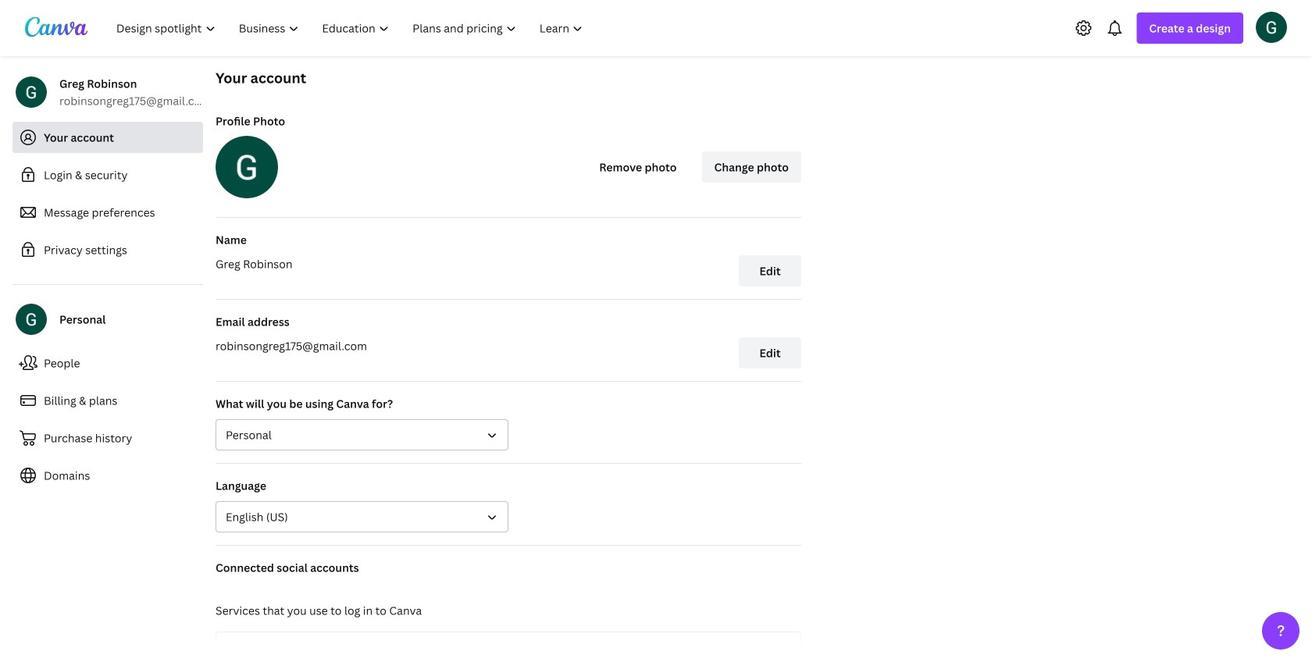Task type: vqa. For each thing, say whether or not it's contained in the screenshot.
design within dropdown button
no



Task type: locate. For each thing, give the bounding box(es) containing it.
None button
[[216, 419, 508, 451]]

top level navigation element
[[106, 12, 596, 44]]



Task type: describe. For each thing, give the bounding box(es) containing it.
greg robinson image
[[1256, 12, 1287, 43]]

Language: English (US) button
[[216, 501, 508, 533]]



